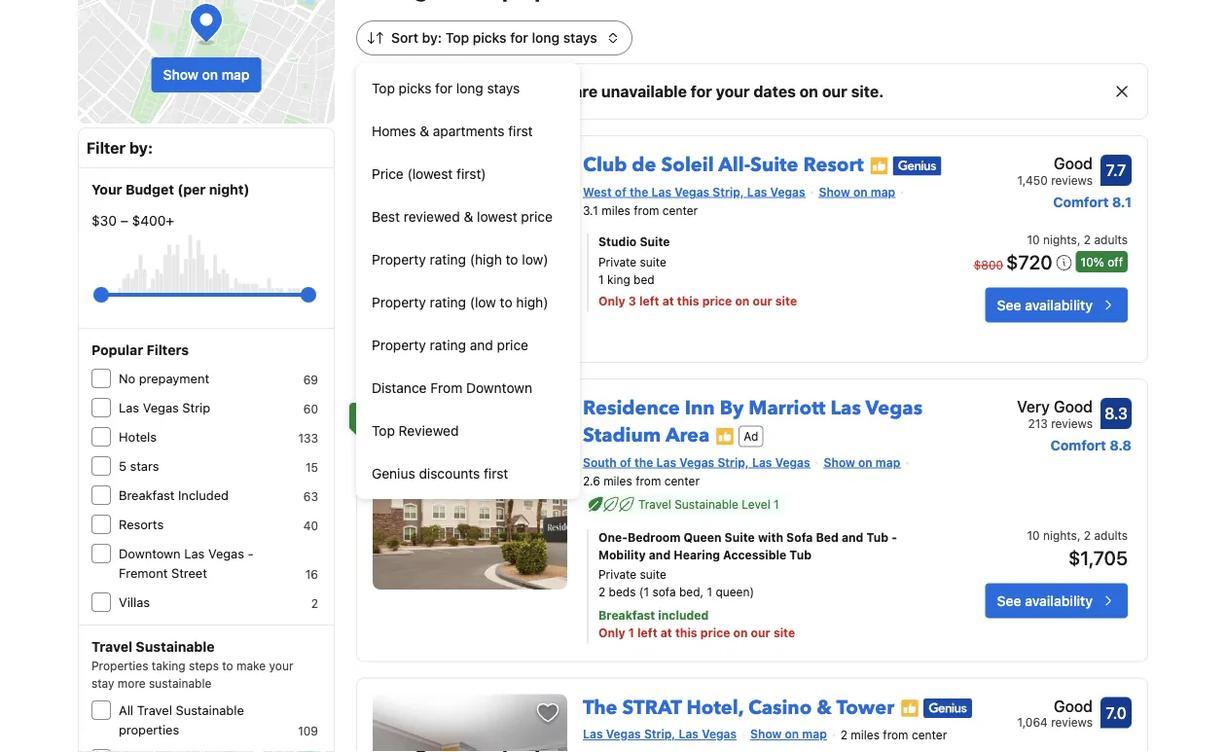 Task type: vqa. For each thing, say whether or not it's contained in the screenshot.
the 'New' to the middle
no



Task type: describe. For each thing, give the bounding box(es) containing it.
las down "hotel," at the bottom right of the page
[[679, 727, 699, 741]]

show for residence inn by marriott las vegas stadium area
[[824, 455, 855, 469]]

resort
[[803, 152, 864, 179]]

0 vertical spatial of
[[446, 82, 462, 101]]

5
[[119, 459, 126, 473]]

0 vertical spatial suite
[[750, 152, 799, 179]]

center for residence inn by marriott las vegas stadium area
[[665, 474, 700, 488]]

the
[[583, 694, 618, 721]]

price inside studio suite private suite 1 king bed only 3 left at this price on our site
[[702, 295, 732, 308]]

at inside one-bedroom queen suite with sofa bed and tub - mobility and hearing accessible tub private suite 2 beds (1 sofa bed, 1 queen) breakfast included only 1 left at this price on our site
[[661, 626, 672, 640]]

15
[[306, 460, 318, 474]]

filter by:
[[87, 139, 153, 157]]

comfort for club de soleil all-suite resort
[[1053, 194, 1109, 210]]

from
[[430, 380, 463, 396]]

the strat hotel, casino & tower link
[[583, 686, 894, 721]]

1 vertical spatial tub
[[790, 548, 812, 562]]

, for 10 nights , 2 adults
[[1077, 233, 1081, 247]]

see availability for club de soleil all-suite resort
[[997, 297, 1093, 313]]

10 for 10 nights , 2 adults
[[1027, 233, 1040, 247]]

1 horizontal spatial long
[[532, 30, 560, 46]]

show for club de soleil all-suite resort
[[819, 185, 850, 199]]

property for property rating (low to high)
[[372, 294, 426, 310]]

1,450
[[1018, 173, 1048, 187]]

1 horizontal spatial tub
[[867, 531, 889, 544]]

accessible
[[723, 548, 787, 562]]

for inside button
[[435, 80, 453, 96]]

(low
[[470, 294, 496, 310]]

sustainable inside all travel sustainable properties
[[176, 703, 244, 718]]

8.3
[[1105, 404, 1128, 423]]

your inside travel sustainable properties taking steps to make your stay more sustainable
[[269, 659, 293, 673]]

1 vertical spatial first
[[484, 466, 508, 482]]

homes
[[372, 123, 416, 139]]

69
[[303, 373, 318, 386]]

site inside studio suite private suite 1 king bed only 3 left at this price on our site
[[775, 295, 797, 308]]

distance
[[372, 380, 427, 396]]

nights for 10 nights , 2 adults $1,705
[[1043, 529, 1077, 542]]

60
[[303, 402, 318, 416]]

scored 7.7 element
[[1101, 155, 1132, 186]]

high)
[[516, 294, 548, 310]]

las up "3.1 miles from center"
[[652, 185, 672, 199]]

2 inside '10 nights , 2 adults $1,705'
[[1084, 529, 1091, 542]]

top for picks
[[372, 80, 395, 96]]

40
[[303, 519, 318, 532]]

one-bedroom queen suite with sofa bed and tub - mobility and hearing accessible tub private suite 2 beds (1 sofa bed, 1 queen) breakfast included only 1 left at this price on our site
[[599, 531, 897, 640]]

downtown las vegas - fremont street
[[119, 546, 254, 581]]

1,064
[[1018, 716, 1048, 729]]

stay inside travel sustainable properties taking steps to make your stay more sustainable
[[91, 676, 114, 690]]

property rating (low to high) button
[[356, 281, 580, 324]]

1 right level
[[774, 498, 779, 511]]

las vegas strip
[[119, 400, 210, 415]]

price inside button
[[521, 209, 553, 225]]

2 vertical spatial this property is part of our preferred partner program. it's committed to providing excellent service and good value. it'll pay us a higher commission if you make a booking. image
[[900, 699, 920, 718]]

reviewed
[[404, 209, 460, 225]]

beds
[[609, 585, 636, 599]]

75% of places to stay are unavailable for your dates on our site.
[[408, 82, 884, 101]]

area
[[666, 422, 710, 449]]

queen)
[[716, 585, 754, 599]]

property rating (high to low)
[[372, 252, 548, 268]]

distance from downtown button
[[356, 367, 580, 410]]

top reviewed button
[[356, 410, 580, 453]]

strip, for by
[[718, 455, 749, 469]]

west of the las vegas strip, las vegas
[[583, 185, 805, 199]]

2 horizontal spatial &
[[817, 694, 832, 721]]

breakfast included
[[119, 488, 229, 503]]

fremont
[[119, 566, 168, 581]]

suite inside one-bedroom queen suite with sofa bed and tub - mobility and hearing accessible tub private suite 2 beds (1 sofa bed, 1 queen) breakfast included only 1 left at this price on our site
[[640, 568, 667, 581]]

by: for filter
[[129, 139, 153, 157]]

popular filters
[[91, 342, 189, 358]]

stars
[[130, 459, 159, 473]]

club de soleil all-suite resort image
[[373, 152, 567, 346]]

all-
[[719, 152, 750, 179]]

best
[[372, 209, 400, 225]]

low)
[[522, 252, 548, 268]]

2 inside one-bedroom queen suite with sofa bed and tub - mobility and hearing accessible tub private suite 2 beds (1 sofa bed, 1 queen) breakfast included only 1 left at this price on our site
[[599, 585, 606, 599]]

our inside studio suite private suite 1 king bed only 3 left at this price on our site
[[753, 295, 772, 308]]

steps
[[189, 659, 219, 673]]

travel sustainable properties taking steps to make your stay more sustainable
[[91, 639, 293, 690]]

night)
[[209, 182, 250, 198]]

rating for (high
[[430, 252, 466, 268]]

the for residence
[[635, 455, 653, 469]]

show inside button
[[163, 67, 198, 83]]

from for club de soleil all-suite resort
[[634, 204, 659, 217]]

studio
[[599, 235, 637, 249]]

to for stay
[[518, 82, 534, 101]]

2 horizontal spatial and
[[842, 531, 864, 544]]

16
[[305, 567, 318, 581]]

all travel sustainable properties
[[119, 703, 244, 737]]

one-
[[599, 531, 628, 544]]

(1
[[639, 585, 649, 599]]

see availability link for residence inn by marriott las vegas stadium area
[[986, 583, 1128, 618]]

miles for club de soleil all-suite resort
[[602, 204, 631, 217]]

–
[[120, 213, 128, 229]]

no prepayment
[[119, 371, 209, 386]]

2 vertical spatial strip,
[[644, 727, 676, 741]]

private inside one-bedroom queen suite with sofa bed and tub - mobility and hearing accessible tub private suite 2 beds (1 sofa bed, 1 queen) breakfast included only 1 left at this price on our site
[[599, 568, 637, 581]]

and inside 'button'
[[470, 337, 493, 353]]

bed
[[634, 273, 655, 287]]

see availability for residence inn by marriott las vegas stadium area
[[997, 593, 1093, 609]]

suite inside one-bedroom queen suite with sofa bed and tub - mobility and hearing accessible tub private suite 2 beds (1 sofa bed, 1 queen) breakfast included only 1 left at this price on our site
[[725, 531, 755, 544]]

comfort for residence inn by marriott las vegas stadium area
[[1051, 437, 1106, 454]]

popular
[[91, 342, 143, 358]]

marriott
[[749, 395, 826, 422]]

property rating and price
[[372, 337, 528, 353]]

property rating (low to high)
[[372, 294, 548, 310]]

2 miles from center
[[841, 729, 947, 742]]

our inside one-bedroom queen suite with sofa bed and tub - mobility and hearing accessible tub private suite 2 beds (1 sofa bed, 1 queen) breakfast included only 1 left at this price on our site
[[751, 626, 771, 640]]

las down the
[[583, 727, 603, 741]]

(per
[[177, 182, 206, 198]]

search results updated. las vegas: 205 properties found. element
[[356, 0, 1148, 5]]

las up 2.6 miles from center
[[656, 455, 676, 469]]

studio suite private suite 1 king bed only 3 left at this price on our site
[[599, 235, 797, 308]]

only inside one-bedroom queen suite with sofa bed and tub - mobility and hearing accessible tub private suite 2 beds (1 sofa bed, 1 queen) breakfast included only 1 left at this price on our site
[[599, 626, 625, 640]]

las down all-
[[747, 185, 767, 199]]

1 horizontal spatial &
[[464, 209, 473, 225]]

from for the strat hotel, casino & tower
[[883, 729, 909, 742]]

reviewed
[[399, 423, 459, 439]]

on inside the show on map button
[[202, 67, 218, 83]]

travel for travel sustainable properties taking steps to make your stay more sustainable
[[91, 639, 132, 655]]

very
[[1017, 398, 1050, 416]]

breakfast inside one-bedroom queen suite with sofa bed and tub - mobility and hearing accessible tub private suite 2 beds (1 sofa bed, 1 queen) breakfast included only 1 left at this price on our site
[[599, 608, 655, 622]]

10 for 10 nights , 2 adults $1,705
[[1027, 529, 1040, 542]]

residence
[[583, 395, 680, 422]]

on inside studio suite private suite 1 king bed only 3 left at this price on our site
[[735, 295, 750, 308]]

very good element
[[1017, 395, 1093, 418]]

from for residence inn by marriott las vegas stadium area
[[636, 474, 661, 488]]

long inside button
[[456, 80, 484, 96]]

genius discounts first button
[[356, 453, 580, 495]]

reviews inside the very good 213 reviews
[[1051, 417, 1093, 430]]

2 down 16
[[311, 597, 318, 610]]

inn
[[685, 395, 715, 422]]

left inside one-bedroom queen suite with sofa bed and tub - mobility and hearing accessible tub private suite 2 beds (1 sofa bed, 1 queen) breakfast included only 1 left at this price on our site
[[637, 626, 658, 640]]

- inside one-bedroom queen suite with sofa bed and tub - mobility and hearing accessible tub private suite 2 beds (1 sofa bed, 1 queen) breakfast included only 1 left at this price on our site
[[892, 531, 897, 544]]

all
[[119, 703, 133, 718]]

this property is part of our preferred partner program. it's committed to providing excellent service and good value. it'll pay us a higher commission if you make a booking. image for marriott
[[716, 427, 735, 446]]

3.1
[[583, 204, 598, 217]]

this inside one-bedroom queen suite with sofa bed and tub - mobility and hearing accessible tub private suite 2 beds (1 sofa bed, 1 queen) breakfast included only 1 left at this price on our site
[[675, 626, 697, 640]]

las down ad
[[752, 455, 772, 469]]

one-bedroom queen suite with sofa bed and tub - mobility and hearing accessible tub link
[[599, 529, 928, 564]]

good 1,064 reviews
[[1018, 697, 1093, 729]]

dates
[[754, 82, 796, 101]]

strip, for soleil
[[713, 185, 744, 199]]

map for the strat hotel, casino & tower
[[802, 727, 827, 741]]

2.6
[[583, 474, 600, 488]]

see for club de soleil all-suite resort
[[997, 297, 1022, 313]]

your budget (per night)
[[91, 182, 250, 198]]

(lowest
[[407, 166, 453, 182]]

center for the strat hotel, casino & tower
[[912, 729, 947, 742]]

lowest
[[477, 209, 517, 225]]

club de soleil all-suite resort link
[[583, 144, 864, 179]]

7.7
[[1106, 161, 1126, 180]]

left inside studio suite private suite 1 king bed only 3 left at this price on our site
[[639, 295, 659, 308]]

2 horizontal spatial for
[[691, 82, 712, 101]]

sofa
[[652, 585, 676, 599]]

las vegas strip, las vegas
[[583, 727, 737, 741]]

show on map button
[[151, 57, 261, 92]]

on inside one-bedroom queen suite with sofa bed and tub - mobility and hearing accessible tub private suite 2 beds (1 sofa bed, 1 queen) breakfast included only 1 left at this price on our site
[[733, 626, 748, 640]]

good inside the very good 213 reviews
[[1054, 398, 1093, 416]]

sustainable for travel sustainable level 1
[[675, 498, 739, 511]]

this property is part of our preferred partner program. it's committed to providing excellent service and good value. it'll pay us a higher commission if you make a booking. image for all-
[[870, 156, 889, 176]]

this property is part of our preferred partner program. it's committed to providing excellent service and good value. it'll pay us a higher commission if you make a booking. image for all-
[[870, 156, 889, 176]]

sort by: top picks for long stays
[[391, 30, 597, 46]]

good for 7.0
[[1054, 697, 1093, 715]]

property rating (high to low) button
[[356, 238, 580, 281]]

213
[[1028, 417, 1048, 430]]

casino
[[749, 694, 812, 721]]

0 vertical spatial top
[[445, 30, 469, 46]]

the for club
[[630, 185, 648, 199]]

8.1
[[1112, 194, 1132, 210]]

center for club de soleil all-suite resort
[[663, 204, 698, 217]]



Task type: locate. For each thing, give the bounding box(es) containing it.
1 vertical spatial availability
[[1025, 593, 1093, 609]]

property for property rating and price
[[372, 337, 426, 353]]

of for residence inn by marriott las vegas stadium area
[[620, 455, 632, 469]]

& right 'homes'
[[420, 123, 429, 139]]

rating for and
[[430, 337, 466, 353]]

$400+
[[132, 213, 174, 229]]

see availability link for club de soleil all-suite resort
[[986, 287, 1128, 322]]

1 vertical spatial ,
[[1077, 529, 1081, 542]]

0 horizontal spatial this property is part of our preferred partner program. it's committed to providing excellent service and good value. it'll pay us a higher commission if you make a booking. image
[[716, 427, 735, 446]]

rating left (low
[[430, 294, 466, 310]]

1 vertical spatial site
[[774, 626, 795, 640]]

1 vertical spatial see availability link
[[986, 583, 1128, 618]]

2 horizontal spatial travel
[[638, 498, 671, 511]]

price
[[521, 209, 553, 225], [702, 295, 732, 308], [497, 337, 528, 353], [700, 626, 730, 640]]

reviews inside good 1,450 reviews
[[1051, 173, 1093, 187]]

,
[[1077, 233, 1081, 247], [1077, 529, 1081, 542]]

0 horizontal spatial by:
[[129, 139, 153, 157]]

2 nights from the top
[[1043, 529, 1077, 542]]

nights for 10 nights , 2 adults
[[1043, 233, 1077, 247]]

good inside good 1,450 reviews
[[1054, 154, 1093, 173]]

king
[[607, 273, 630, 287]]

show on map for residence inn by marriott las vegas stadium area
[[824, 455, 901, 469]]

resorts
[[119, 517, 164, 532]]

- inside downtown las vegas - fremont street
[[248, 546, 254, 561]]

1 vertical spatial your
[[269, 659, 293, 673]]

1 vertical spatial nights
[[1043, 529, 1077, 542]]

0 vertical spatial only
[[599, 295, 625, 308]]

price (lowest first)
[[372, 166, 486, 182]]

see availability link down '10 nights , 2 adults $1,705'
[[986, 583, 1128, 618]]

2 vertical spatial breakfast
[[599, 608, 655, 622]]

3 rating from the top
[[430, 337, 466, 353]]

good 1,450 reviews
[[1018, 154, 1093, 187]]

for up homes & apartments first on the left top of page
[[435, 80, 453, 96]]

1 horizontal spatial -
[[892, 531, 897, 544]]

2 , from the top
[[1077, 529, 1081, 542]]

this property is part of our preferred partner program. it's committed to providing excellent service and good value. it'll pay us a higher commission if you make a booking. image for marriott
[[716, 427, 735, 446]]

2 only from the top
[[599, 626, 625, 640]]

nights inside '10 nights , 2 adults $1,705'
[[1043, 529, 1077, 542]]

suite inside studio suite private suite 1 king bed only 3 left at this price on our site
[[640, 256, 667, 269]]

show on map inside button
[[163, 67, 250, 83]]

picks
[[473, 30, 507, 46], [399, 80, 432, 96]]

0 vertical spatial this property is part of our preferred partner program. it's committed to providing excellent service and good value. it'll pay us a higher commission if you make a booking. image
[[870, 156, 889, 176]]

homes & apartments first
[[372, 123, 533, 139]]

first)
[[457, 166, 486, 182]]

from down south of the las vegas strip, las vegas
[[636, 474, 661, 488]]

7.0
[[1106, 704, 1127, 722]]

rating left the (high
[[430, 252, 466, 268]]

good right very on the bottom
[[1054, 398, 1093, 416]]

adults inside '10 nights , 2 adults $1,705'
[[1094, 529, 1128, 542]]

club de soleil all-suite resort
[[583, 152, 864, 179]]

comfort up "10 nights , 2 adults"
[[1053, 194, 1109, 210]]

las inside downtown las vegas - fremont street
[[184, 546, 205, 561]]

miles
[[602, 204, 631, 217], [604, 474, 632, 488], [851, 729, 880, 742]]

availability for residence inn by marriott las vegas stadium area
[[1025, 593, 1093, 609]]

0 vertical spatial private
[[599, 256, 637, 269]]

1 vertical spatial sustainable
[[136, 639, 215, 655]]

0 vertical spatial tub
[[867, 531, 889, 544]]

see for residence inn by marriott las vegas stadium area
[[997, 593, 1022, 609]]

scored 8.3 element
[[1101, 398, 1132, 429]]

2 property from the top
[[372, 294, 426, 310]]

private inside studio suite private suite 1 king bed only 3 left at this price on our site
[[599, 256, 637, 269]]

travel for travel sustainable level 1
[[638, 498, 671, 511]]

sustainable up taking
[[136, 639, 215, 655]]

2 vertical spatial and
[[649, 548, 671, 562]]

1 vertical spatial see availability
[[997, 593, 1093, 609]]

1 vertical spatial adults
[[1094, 529, 1128, 542]]

south of the las vegas strip, las vegas
[[583, 455, 810, 469]]

0 vertical spatial &
[[420, 123, 429, 139]]

show for the strat hotel, casino & tower
[[750, 727, 782, 741]]

(high
[[470, 252, 502, 268]]

1 vertical spatial suite
[[640, 568, 667, 581]]

tub right 'bed'
[[867, 531, 889, 544]]

2 vertical spatial property
[[372, 337, 426, 353]]

1 horizontal spatial picks
[[473, 30, 507, 46]]

2 adults from the top
[[1094, 529, 1128, 542]]

miles right 3.1
[[602, 204, 631, 217]]

stays inside button
[[487, 80, 520, 96]]

0 vertical spatial our
[[822, 82, 848, 101]]

tower
[[836, 694, 894, 721]]

for right unavailable
[[691, 82, 712, 101]]

1 vertical spatial 10
[[1027, 529, 1040, 542]]

1 rating from the top
[[430, 252, 466, 268]]

this property is part of our preferred partner program. it's committed to providing excellent service and good value. it'll pay us a higher commission if you make a booking. image right resort
[[870, 156, 889, 176]]

show on map for the strat hotel, casino & tower
[[750, 727, 827, 741]]

apartments
[[433, 123, 505, 139]]

this property is part of our preferred partner program. it's committed to providing excellent service and good value. it'll pay us a higher commission if you make a booking. image left ad
[[716, 427, 735, 446]]

1 vertical spatial and
[[842, 531, 864, 544]]

scored 7.0 element
[[1101, 697, 1132, 728]]

1 horizontal spatial stays
[[563, 30, 597, 46]]

genius discounts available at this property. image
[[893, 156, 942, 176], [893, 156, 942, 176], [924, 699, 972, 718], [924, 699, 972, 718]]

of right 75%
[[446, 82, 462, 101]]

by: right sort
[[422, 30, 442, 46]]

top
[[445, 30, 469, 46], [372, 80, 395, 96], [372, 423, 395, 439]]

very good 213 reviews
[[1017, 398, 1093, 430]]

hotels
[[119, 430, 157, 444]]

street
[[171, 566, 207, 581]]

suite left resort
[[750, 152, 799, 179]]

properties
[[119, 723, 179, 737]]

picks up places
[[473, 30, 507, 46]]

from
[[634, 204, 659, 217], [636, 474, 661, 488], [883, 729, 909, 742]]

discounts
[[419, 466, 480, 482]]

availability for club de soleil all-suite resort
[[1025, 297, 1093, 313]]

breakfast for breakfast included
[[357, 409, 414, 422]]

picks up 'homes'
[[399, 80, 432, 96]]

0 horizontal spatial long
[[456, 80, 484, 96]]

1 vertical spatial left
[[637, 626, 658, 640]]

of for club de soleil all-suite resort
[[615, 185, 627, 199]]

by: right filter
[[129, 139, 153, 157]]

good left the scored 7.0 element
[[1054, 697, 1093, 715]]

1 vertical spatial top
[[372, 80, 395, 96]]

miles down tower
[[851, 729, 880, 742]]

3.1 miles from center
[[583, 204, 698, 217]]

strip, down 'club de soleil all-suite resort'
[[713, 185, 744, 199]]

this property is part of our preferred partner program. it's committed to providing excellent service and good value. it'll pay us a higher commission if you make a booking. image up 2 miles from center
[[900, 699, 920, 718]]

&
[[420, 123, 429, 139], [464, 209, 473, 225], [817, 694, 832, 721]]

1 vertical spatial the
[[635, 455, 653, 469]]

0 horizontal spatial tub
[[790, 548, 812, 562]]

our left site.
[[822, 82, 848, 101]]

10 inside '10 nights , 2 adults $1,705'
[[1027, 529, 1040, 542]]

residence inn by marriott las vegas stadium area image
[[373, 395, 567, 590]]

2 down tower
[[841, 729, 848, 742]]

site
[[775, 295, 797, 308], [774, 626, 795, 640]]

0 vertical spatial from
[[634, 204, 659, 217]]

$1,705
[[1069, 546, 1128, 569]]

to left low)
[[506, 252, 518, 268]]

1 reviews from the top
[[1051, 173, 1093, 187]]

1 horizontal spatial breakfast
[[357, 409, 414, 422]]

breakfast for breakfast included
[[119, 488, 175, 503]]

1 vertical spatial this
[[675, 626, 697, 640]]

center
[[663, 204, 698, 217], [665, 474, 700, 488], [912, 729, 947, 742]]

at inside studio suite private suite 1 king bed only 3 left at this price on our site
[[662, 295, 674, 308]]

& left tower
[[817, 694, 832, 721]]

more
[[118, 676, 146, 690]]

las right marriott
[[831, 395, 861, 422]]

left right 3
[[639, 295, 659, 308]]

of right west
[[615, 185, 627, 199]]

1 see availability link from the top
[[986, 287, 1128, 322]]

genius
[[372, 466, 415, 482]]

reviews
[[1051, 173, 1093, 187], [1051, 417, 1093, 430], [1051, 716, 1093, 729]]

level
[[742, 498, 771, 511]]

1 down beds
[[628, 626, 634, 640]]

by: for sort
[[422, 30, 442, 46]]

good element for 7.0
[[1018, 694, 1093, 718]]

las up street
[[184, 546, 205, 561]]

long up top picks for long stays button
[[532, 30, 560, 46]]

0 vertical spatial adults
[[1094, 233, 1128, 247]]

map for club de soleil all-suite resort
[[871, 185, 896, 199]]

adults up the off
[[1094, 233, 1128, 247]]

2 vertical spatial miles
[[851, 729, 880, 742]]

2 horizontal spatial this property is part of our preferred partner program. it's committed to providing excellent service and good value. it'll pay us a higher commission if you make a booking. image
[[900, 699, 920, 718]]

price right the 'lowest'
[[521, 209, 553, 225]]

1 horizontal spatial by:
[[422, 30, 442, 46]]

rating for (low
[[430, 294, 466, 310]]

2 reviews from the top
[[1051, 417, 1093, 430]]

first
[[508, 123, 533, 139], [484, 466, 508, 482]]

this property is part of our preferred partner program. it's committed to providing excellent service and good value. it'll pay us a higher commission if you make a booking. image
[[870, 156, 889, 176], [716, 427, 735, 446], [900, 699, 920, 718]]

top up the top picks for long stays
[[445, 30, 469, 46]]

property inside 'button'
[[372, 337, 426, 353]]

tub
[[867, 531, 889, 544], [790, 548, 812, 562]]

2 see availability link from the top
[[986, 583, 1128, 618]]

1 property from the top
[[372, 252, 426, 268]]

to inside travel sustainable properties taking steps to make your stay more sustainable
[[222, 659, 233, 673]]

good
[[1054, 154, 1093, 173], [1054, 398, 1093, 416], [1054, 697, 1093, 715]]

adults for 10 nights , 2 adults
[[1094, 233, 1128, 247]]

1 adults from the top
[[1094, 233, 1128, 247]]

and
[[470, 337, 493, 353], [842, 531, 864, 544], [649, 548, 671, 562]]

1 private from the top
[[599, 256, 637, 269]]

las down no
[[119, 400, 139, 415]]

private up king
[[599, 256, 637, 269]]

1 see from the top
[[997, 297, 1022, 313]]

1 horizontal spatial travel
[[137, 703, 172, 718]]

las
[[652, 185, 672, 199], [747, 185, 767, 199], [831, 395, 861, 422], [119, 400, 139, 415], [656, 455, 676, 469], [752, 455, 772, 469], [184, 546, 205, 561], [583, 727, 603, 741], [679, 727, 699, 741]]

2 up $1,705
[[1084, 529, 1091, 542]]

included up the reviewed
[[417, 409, 467, 422]]

1 left king
[[599, 273, 604, 287]]

show on map
[[163, 67, 250, 83], [819, 185, 896, 199], [824, 455, 901, 469], [750, 727, 827, 741]]

downtown inside distance from downtown button
[[466, 380, 532, 396]]

to right places
[[518, 82, 534, 101]]

$720
[[1006, 250, 1053, 273]]

downtown inside downtown las vegas - fremont street
[[119, 546, 181, 561]]

3
[[628, 295, 636, 308]]

bed
[[816, 531, 839, 544]]

property up distance
[[372, 337, 426, 353]]

queen
[[684, 531, 722, 544]]

1 horizontal spatial and
[[649, 548, 671, 562]]

0 vertical spatial good element
[[1018, 152, 1093, 175]]

make
[[237, 659, 266, 673]]

1 vertical spatial picks
[[399, 80, 432, 96]]

included
[[178, 488, 229, 503]]

0 vertical spatial comfort
[[1053, 194, 1109, 210]]

1 vertical spatial at
[[661, 626, 672, 640]]

stays up "are"
[[563, 30, 597, 46]]

0 vertical spatial reviews
[[1051, 173, 1093, 187]]

0 vertical spatial ,
[[1077, 233, 1081, 247]]

and down (low
[[470, 337, 493, 353]]

2 good element from the top
[[1018, 694, 1093, 718]]

homes & apartments first button
[[356, 110, 580, 153]]

breakfast down beds
[[599, 608, 655, 622]]

0 vertical spatial at
[[662, 295, 674, 308]]

suite
[[640, 256, 667, 269], [640, 568, 667, 581]]

1 vertical spatial stay
[[91, 676, 114, 690]]

0 vertical spatial property
[[372, 252, 426, 268]]

2 private from the top
[[599, 568, 637, 581]]

, up $1,705
[[1077, 529, 1081, 542]]

3 reviews from the top
[[1051, 716, 1093, 729]]

10 nights , 2 adults
[[1027, 233, 1128, 247]]

group
[[101, 279, 309, 310]]

studio suite link
[[599, 233, 928, 250]]

0 vertical spatial included
[[417, 409, 467, 422]]

2 vertical spatial good
[[1054, 697, 1093, 715]]

1 horizontal spatial this property is part of our preferred partner program. it's committed to providing excellent service and good value. it'll pay us a higher commission if you make a booking. image
[[870, 156, 889, 176]]

63
[[303, 490, 318, 503]]

site.
[[851, 82, 884, 101]]

first right discounts
[[484, 466, 508, 482]]

travel inside travel sustainable properties taking steps to make your stay more sustainable
[[91, 639, 132, 655]]

at down sofa
[[661, 626, 672, 640]]

1 vertical spatial -
[[248, 546, 254, 561]]

de
[[632, 152, 656, 179]]

top picks for long stays
[[372, 80, 520, 96]]

travel
[[638, 498, 671, 511], [91, 639, 132, 655], [137, 703, 172, 718]]

strip, down strat
[[644, 727, 676, 741]]

1 , from the top
[[1077, 233, 1081, 247]]

top for reviewed
[[372, 423, 395, 439]]

1 good from the top
[[1054, 154, 1093, 173]]

tub down sofa
[[790, 548, 812, 562]]

stays down sort by: top picks for long stays
[[487, 80, 520, 96]]

first down places
[[508, 123, 533, 139]]

good for 7.7
[[1054, 154, 1093, 173]]

2 horizontal spatial this property is part of our preferred partner program. it's committed to providing excellent service and good value. it'll pay us a higher commission if you make a booking. image
[[900, 699, 920, 718]]

2 vertical spatial rating
[[430, 337, 466, 353]]

property
[[372, 252, 426, 268], [372, 294, 426, 310], [372, 337, 426, 353]]

our down the "studio suite" link
[[753, 295, 772, 308]]

property rating and price button
[[356, 324, 580, 367]]

sustainable
[[149, 676, 212, 690]]

genius discounts first
[[372, 466, 508, 482]]

2 rating from the top
[[430, 294, 466, 310]]

availability down '10 nights , 2 adults $1,705'
[[1025, 593, 1093, 609]]

see availability link down the $720
[[986, 287, 1128, 322]]

price down high)
[[497, 337, 528, 353]]

0 vertical spatial good
[[1054, 154, 1093, 173]]

2 see from the top
[[997, 593, 1022, 609]]

reviews for 7.0
[[1051, 716, 1093, 729]]

2 see availability from the top
[[997, 593, 1093, 609]]

price down queen)
[[700, 626, 730, 640]]

1 vertical spatial included
[[658, 608, 709, 622]]

good element for 7.7
[[1018, 152, 1093, 175]]

vegas inside downtown las vegas - fremont street
[[208, 546, 244, 561]]

, for 10 nights , 2 adults $1,705
[[1077, 529, 1081, 542]]

price inside 'button'
[[497, 337, 528, 353]]

1 only from the top
[[599, 295, 625, 308]]

stadium
[[583, 422, 661, 449]]

suite inside studio suite private suite 1 king bed only 3 left at this price on our site
[[640, 235, 670, 249]]

good up comfort 8.1
[[1054, 154, 1093, 173]]

residence inn by marriott las vegas stadium area link
[[583, 387, 923, 449]]

reviews right 1,064
[[1051, 716, 1093, 729]]

3 good from the top
[[1054, 697, 1093, 715]]

1 inside studio suite private suite 1 king bed only 3 left at this price on our site
[[599, 273, 604, 287]]

0 vertical spatial first
[[508, 123, 533, 139]]

suite down "3.1 miles from center"
[[640, 235, 670, 249]]

best reviewed & lowest price button
[[356, 196, 580, 238]]

to for high)
[[500, 294, 513, 310]]

0 vertical spatial the
[[630, 185, 648, 199]]

1
[[599, 273, 604, 287], [774, 498, 779, 511], [707, 585, 712, 599], [628, 626, 634, 640]]

good element left 7.0
[[1018, 694, 1093, 718]]

2 vertical spatial &
[[817, 694, 832, 721]]

2 vertical spatial sustainable
[[176, 703, 244, 718]]

travel sustainable level 1
[[638, 498, 779, 511]]

2 good from the top
[[1054, 398, 1093, 416]]

0 vertical spatial downtown
[[466, 380, 532, 396]]

stay
[[538, 82, 570, 101], [91, 676, 114, 690]]

sustainable up 'queen'
[[675, 498, 739, 511]]

included inside one-bedroom queen suite with sofa bed and tub - mobility and hearing accessible tub private suite 2 beds (1 sofa bed, 1 queen) breakfast included only 1 left at this price on our site
[[658, 608, 709, 622]]

2 vertical spatial top
[[372, 423, 395, 439]]

1 suite from the top
[[640, 256, 667, 269]]

0 horizontal spatial for
[[435, 80, 453, 96]]

by
[[720, 395, 744, 422]]

price inside one-bedroom queen suite with sofa bed and tub - mobility and hearing accessible tub private suite 2 beds (1 sofa bed, 1 queen) breakfast included only 1 left at this price on our site
[[700, 626, 730, 640]]

bed,
[[679, 585, 704, 599]]

this right 3
[[677, 295, 699, 308]]

1 see availability from the top
[[997, 297, 1093, 313]]

0 vertical spatial miles
[[602, 204, 631, 217]]

1 right bed,
[[707, 585, 712, 599]]

1 good element from the top
[[1018, 152, 1093, 175]]

5 stars
[[119, 459, 159, 473]]

of up 2.6 miles from center
[[620, 455, 632, 469]]

3 property from the top
[[372, 337, 426, 353]]

downtown up fremont
[[119, 546, 181, 561]]

strip, down ad
[[718, 455, 749, 469]]

0 vertical spatial stays
[[563, 30, 597, 46]]

2 up 10%
[[1084, 233, 1091, 247]]

downtown
[[466, 380, 532, 396], [119, 546, 181, 561]]

this property is part of our preferred partner program. it's committed to providing excellent service and good value. it'll pay us a higher commission if you make a booking. image right resort
[[870, 156, 889, 176]]

2 suite from the top
[[640, 568, 667, 581]]

strip
[[182, 400, 210, 415]]

vegas inside residence inn by marriott las vegas stadium area
[[866, 395, 923, 422]]

map inside button
[[222, 67, 250, 83]]

reviews for 7.7
[[1051, 173, 1093, 187]]

1 vertical spatial suite
[[640, 235, 670, 249]]

this property is part of our preferred partner program. it's committed to providing excellent service and good value. it'll pay us a higher commission if you make a booking. image
[[870, 156, 889, 176], [716, 427, 735, 446], [900, 699, 920, 718]]

0 horizontal spatial this property is part of our preferred partner program. it's committed to providing excellent service and good value. it'll pay us a higher commission if you make a booking. image
[[716, 427, 735, 446]]

comfort down the very good 213 reviews
[[1051, 437, 1106, 454]]

map for residence inn by marriott las vegas stadium area
[[876, 455, 901, 469]]

travel inside all travel sustainable properties
[[137, 703, 172, 718]]

from down tower
[[883, 729, 909, 742]]

to for low)
[[506, 252, 518, 268]]

suite up accessible
[[725, 531, 755, 544]]

miles for residence inn by marriott las vegas stadium area
[[604, 474, 632, 488]]

included down bed,
[[658, 608, 709, 622]]

miles for the strat hotel, casino & tower
[[851, 729, 880, 742]]

left down (1
[[637, 626, 658, 640]]

from up studio at the top
[[634, 204, 659, 217]]

are
[[574, 82, 598, 101]]

reviews inside good 1,064 reviews
[[1051, 716, 1093, 729]]

2 10 from the top
[[1027, 529, 1040, 542]]

vegas
[[675, 185, 710, 199], [770, 185, 805, 199], [866, 395, 923, 422], [143, 400, 179, 415], [680, 455, 715, 469], [775, 455, 810, 469], [208, 546, 244, 561], [606, 727, 641, 741], [702, 727, 737, 741]]

good element up comfort 8.1
[[1018, 152, 1093, 175]]

residence inn by marriott las vegas stadium area
[[583, 395, 923, 449]]

see availability down '10 nights , 2 adults $1,705'
[[997, 593, 1093, 609]]

0 vertical spatial long
[[532, 30, 560, 46]]

1 vertical spatial &
[[464, 209, 473, 225]]

the up 2.6 miles from center
[[635, 455, 653, 469]]

las inside residence inn by marriott las vegas stadium area
[[831, 395, 861, 422]]

only inside studio suite private suite 1 king bed only 3 left at this price on our site
[[599, 295, 625, 308]]

sustainable inside travel sustainable properties taking steps to make your stay more sustainable
[[136, 639, 215, 655]]

and right 'bed'
[[842, 531, 864, 544]]

top down breakfast included
[[372, 423, 395, 439]]

at right 3
[[662, 295, 674, 308]]

rating inside 'button'
[[430, 337, 466, 353]]

, inside '10 nights , 2 adults $1,705'
[[1077, 529, 1081, 542]]

0 horizontal spatial included
[[417, 409, 467, 422]]

your left dates
[[716, 82, 750, 101]]

2 vertical spatial this property is part of our preferred partner program. it's committed to providing excellent service and good value. it'll pay us a higher commission if you make a booking. image
[[900, 699, 920, 718]]

0 horizontal spatial -
[[248, 546, 254, 561]]

1 horizontal spatial this property is part of our preferred partner program. it's committed to providing excellent service and good value. it'll pay us a higher commission if you make a booking. image
[[870, 156, 889, 176]]

0 vertical spatial left
[[639, 295, 659, 308]]

property for property rating (high to low)
[[372, 252, 426, 268]]

1 10 from the top
[[1027, 233, 1040, 247]]

1 availability from the top
[[1025, 297, 1093, 313]]

hearing
[[674, 548, 720, 562]]

adults up $1,705
[[1094, 529, 1128, 542]]

site inside one-bedroom queen suite with sofa bed and tub - mobility and hearing accessible tub private suite 2 beds (1 sofa bed, 1 queen) breakfast included only 1 left at this price on our site
[[774, 626, 795, 640]]

suite up (1
[[640, 568, 667, 581]]

0 vertical spatial suite
[[640, 256, 667, 269]]

0 vertical spatial your
[[716, 82, 750, 101]]

2 vertical spatial from
[[883, 729, 909, 742]]

south
[[583, 455, 617, 469]]

top picks for long stays button
[[356, 67, 580, 110]]

0 vertical spatial see
[[997, 297, 1022, 313]]

2.6 miles from center
[[583, 474, 700, 488]]

2 vertical spatial suite
[[725, 531, 755, 544]]

0 horizontal spatial breakfast
[[119, 488, 175, 503]]

1 horizontal spatial for
[[510, 30, 528, 46]]

nights up the $720
[[1043, 233, 1077, 247]]

1 nights from the top
[[1043, 233, 1077, 247]]

0 horizontal spatial and
[[470, 337, 493, 353]]

0 vertical spatial stay
[[538, 82, 570, 101]]

taking
[[152, 659, 185, 673]]

breakfast down distance
[[357, 409, 414, 422]]

show on map for club de soleil all-suite resort
[[819, 185, 896, 199]]

this inside studio suite private suite 1 king bed only 3 left at this price on our site
[[677, 295, 699, 308]]

picks inside top picks for long stays button
[[399, 80, 432, 96]]

sustainable for travel sustainable properties taking steps to make your stay more sustainable
[[136, 639, 215, 655]]

2 vertical spatial our
[[751, 626, 771, 640]]

this property is part of our preferred partner program. it's committed to providing excellent service and good value. it'll pay us a higher commission if you make a booking. image up 2 miles from center
[[900, 699, 920, 718]]

2 availability from the top
[[1025, 593, 1093, 609]]

downtown down property rating and price 'button' on the top left of page
[[466, 380, 532, 396]]

1 vertical spatial of
[[615, 185, 627, 199]]

good element
[[1018, 152, 1093, 175], [1018, 694, 1093, 718]]

this property is part of our preferred partner program. it's committed to providing excellent service and good value. it'll pay us a higher commission if you make a booking. image left ad
[[716, 427, 735, 446]]

0 vertical spatial availability
[[1025, 297, 1093, 313]]

good inside good 1,064 reviews
[[1054, 697, 1093, 715]]

properties
[[91, 659, 148, 673]]

top left 75%
[[372, 80, 395, 96]]

1 vertical spatial property
[[372, 294, 426, 310]]

private up beds
[[599, 568, 637, 581]]

suite
[[750, 152, 799, 179], [640, 235, 670, 249], [725, 531, 755, 544]]

adults for 10 nights , 2 adults $1,705
[[1094, 529, 1128, 542]]

0 vertical spatial strip,
[[713, 185, 744, 199]]

ad
[[744, 430, 758, 443]]

0 vertical spatial this property is part of our preferred partner program. it's committed to providing excellent service and good value. it'll pay us a higher commission if you make a booking. image
[[870, 156, 889, 176]]

0 horizontal spatial downtown
[[119, 546, 181, 561]]

1 vertical spatial good element
[[1018, 694, 1093, 718]]

and down "bedroom"
[[649, 548, 671, 562]]



